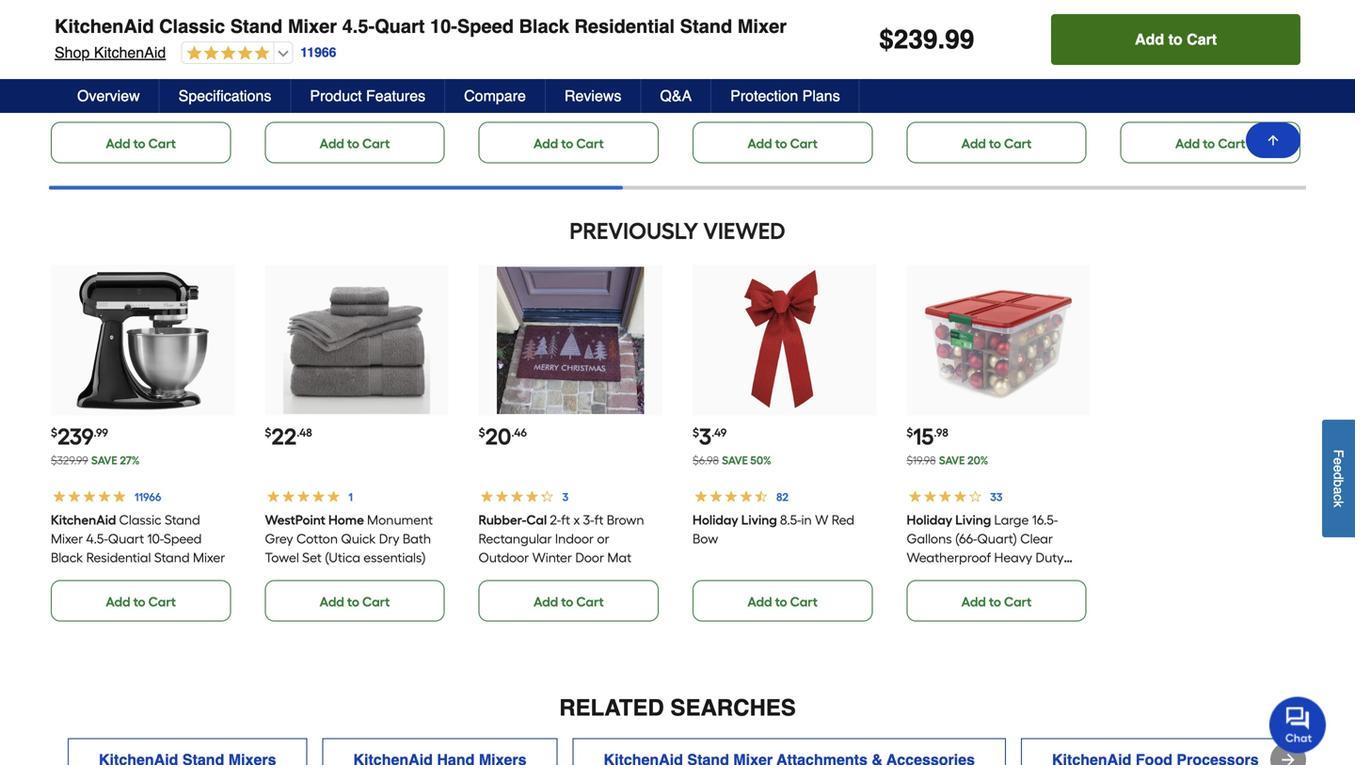 Task type: locate. For each thing, give the bounding box(es) containing it.
save for 3
[[722, 454, 748, 468]]

2 horizontal spatial in
[[802, 512, 812, 528]]

3 list item
[[693, 265, 877, 622]]

add to cart link inside 3 list item
[[693, 581, 873, 622]]

$ inside $ 15 .98
[[907, 426, 914, 440]]

with inside large 16.5- gallons (66-quart) clear weatherproof heavy duty tote with latching lid
[[936, 569, 961, 585]]

add to cart link down winter
[[479, 581, 659, 622]]

ft up or
[[595, 512, 604, 528]]

cart for the add to cart link within 239 list item
[[148, 594, 176, 610]]

1 vertical spatial residential
[[86, 550, 151, 566]]

0 horizontal spatial holiday living
[[693, 512, 778, 528]]

add to cart for list item containing 5-speed black matte 60-watt immersion blender pulse control with accessory jar
[[962, 136, 1032, 152]]

speed inside "5-speed black matte 60-watt immersion blender pulse control with accessory jar"
[[986, 54, 1024, 70]]

hood
[[93, 91, 126, 108]]

$19.98
[[907, 454, 936, 468]]

add inside 20 list item
[[534, 594, 559, 610]]

1 vertical spatial quart
[[108, 531, 144, 547]]

ft left x
[[562, 512, 571, 528]]

with down weatherproof
[[936, 569, 961, 585]]

$6.98
[[693, 454, 719, 468]]

add to cart link down heavy
[[907, 581, 1087, 622]]

1 holiday living from the left
[[693, 512, 778, 528]]

living left 8.5- at the right bottom
[[742, 512, 778, 528]]

add to cart link inside 20 list item
[[479, 581, 659, 622]]

q&a button
[[642, 79, 712, 113]]

classic up telescoping
[[159, 16, 225, 37]]

0 horizontal spatial living
[[742, 512, 778, 528]]

control
[[991, 91, 1035, 108]]

cart up 24.8-
[[1188, 31, 1218, 48]]

cart down 8.5-in w red bow
[[791, 594, 818, 610]]

side-
[[1248, 54, 1278, 70]]

add to cart down finish)
[[1176, 136, 1246, 152]]

to down reviews
[[561, 136, 574, 152]]

0 vertical spatial steel
[[106, 73, 135, 89]]

to down winter
[[561, 594, 574, 610]]

1 horizontal spatial save
[[722, 454, 748, 468]]

.48
[[297, 426, 312, 440]]

to down latching
[[990, 594, 1002, 610]]

2 holiday from the left
[[907, 512, 953, 528]]

speed inside classic stand mixer 4.5-quart 10-speed black residential stand mixer
[[164, 531, 202, 547]]

$ up $329.99
[[51, 426, 57, 440]]

add to cart link inside 15 list item
[[907, 581, 1087, 622]]

add to cart for list item containing 7 cups 250-watt black matte food processor
[[748, 136, 818, 152]]

to for the add to cart link within 20 list item
[[561, 594, 574, 610]]

cart for the add to cart link inside the 22 list item
[[363, 594, 390, 610]]

add to cart up 24.8-
[[1136, 31, 1218, 48]]

add to cart down protection plans button
[[748, 136, 818, 152]]

living up the (66-
[[956, 512, 992, 528]]

add for the add to cart link inside the 22 list item
[[320, 594, 345, 610]]

add to cart link down 8.5-in w red bow
[[693, 581, 873, 622]]

cart down energy
[[1219, 136, 1246, 152]]

add to cart down hood
[[106, 136, 176, 152]]

rectangular
[[479, 531, 552, 547]]

with inside "5-speed black matte 60-watt immersion blender pulse control with accessory jar"
[[1038, 91, 1064, 108]]

1 vertical spatial watt
[[965, 73, 995, 89]]

add to cart inside 15 list item
[[962, 594, 1032, 610]]

2 horizontal spatial save
[[939, 454, 966, 468]]

e up b on the bottom of the page
[[1332, 465, 1347, 472]]

printshield
[[1121, 110, 1183, 126]]

matte down 7
[[728, 73, 764, 89]]

kitchenaid inside 239 list item
[[51, 512, 116, 528]]

add down '(utica'
[[320, 594, 345, 610]]

cart inside 15 list item
[[1005, 594, 1032, 610]]

in up the downdraft at top
[[138, 54, 149, 70]]

$ inside '$ 239 .99'
[[51, 426, 57, 440]]

save inside 3 list item
[[722, 454, 748, 468]]

quart down 27%
[[108, 531, 144, 547]]

matte up 'blender'
[[907, 73, 943, 89]]

11966
[[301, 45, 337, 60]]

bow
[[693, 531, 719, 547]]

7 cups 250-watt black matte food processor
[[693, 54, 861, 89]]

$ for $ 239 .99
[[51, 426, 57, 440]]

holiday inside 3 list item
[[693, 512, 739, 528]]

cart down product features button
[[363, 136, 390, 152]]

add down "protection"
[[748, 136, 773, 152]]

essentials)
[[364, 550, 426, 566]]

black
[[519, 16, 570, 37], [610, 54, 643, 70], [1027, 54, 1060, 70], [693, 73, 725, 89], [51, 550, 83, 566]]

holiday
[[693, 512, 739, 528], [907, 512, 953, 528]]

add inside 239 list item
[[106, 594, 130, 610]]

1 horizontal spatial in
[[351, 54, 362, 70]]

add to cart link down classic stand mixer 4.5-quart 10-speed black residential stand mixer
[[51, 581, 231, 622]]

black inside the 4-oz onyx black stainless blade coffee
[[610, 54, 643, 70]]

1 vertical spatial range
[[51, 91, 90, 108]]

in inside 8.5-in w red bow
[[802, 512, 812, 528]]

cart for the add to cart link within 20 list item
[[577, 594, 604, 610]]

15 list item
[[907, 265, 1091, 622]]

1 horizontal spatial holiday living
[[907, 512, 992, 528]]

cart for the add to cart link under reviews
[[577, 136, 604, 152]]

matte
[[728, 73, 764, 89], [907, 73, 943, 89]]

add to cart link down protection plans button
[[693, 122, 873, 164]]

0 vertical spatial residential
[[575, 16, 675, 37]]

tote
[[907, 569, 933, 585]]

viewed
[[704, 218, 786, 245]]

add down classic stand mixer 4.5-quart 10-speed black residential stand mixer
[[106, 594, 130, 610]]

to for the add to cart link below 'control'
[[990, 136, 1002, 152]]

1 living from the left
[[742, 512, 778, 528]]

1 vertical spatial classic
[[119, 512, 162, 528]]

to for the add to cart link under product features button
[[347, 136, 360, 152]]

239 inside list item
[[57, 423, 94, 451]]

save left 27%
[[91, 454, 117, 468]]

add to cart inside 239 list item
[[106, 594, 176, 610]]

6 list item from the left
[[1121, 0, 1305, 164]]

features
[[366, 87, 426, 105]]

weatherproof
[[907, 550, 992, 566]]

add for the add to cart link under reviews
[[534, 136, 559, 152]]

30-
[[119, 54, 138, 70]]

f
[[1332, 450, 1347, 458]]

previously viewed heading
[[49, 212, 1307, 250]]

holiday living up the (66-
[[907, 512, 992, 528]]

holiday living inside 3 list item
[[693, 512, 778, 528]]

stainless left blade
[[479, 73, 531, 89]]

westpoint home
[[265, 512, 364, 528]]

1 horizontal spatial matte
[[907, 73, 943, 89]]

add to cart link down reviews
[[479, 122, 659, 164]]

cart inside 22 list item
[[363, 594, 390, 610]]

$ 15 .98
[[907, 423, 949, 451]]

$ left .
[[880, 24, 894, 55]]

in left w
[[802, 512, 812, 528]]

in inside 30-in telescoping stainless steel downdraft range hood
[[138, 54, 149, 70]]

1 matte from the left
[[728, 73, 764, 89]]

heavy
[[995, 550, 1033, 566]]

cart inside 3 list item
[[791, 594, 818, 610]]

24.8-
[[1189, 54, 1218, 70]]

oz
[[559, 54, 573, 70]]

0 vertical spatial speed
[[458, 16, 514, 37]]

$ 20 .46
[[479, 423, 527, 451]]

electric
[[265, 73, 308, 89]]

to for the add to cart link under reviews
[[561, 136, 574, 152]]

1 vertical spatial 239
[[57, 423, 94, 451]]

steel inside 24.8-cu ft side-by- side refrigerator with ice maker (stainless steel with printshield finish) energy star
[[1221, 91, 1250, 108]]

$
[[880, 24, 894, 55], [51, 426, 57, 440], [265, 426, 271, 440], [479, 426, 486, 440], [693, 426, 700, 440], [907, 426, 914, 440]]

watt down 5-
[[965, 73, 995, 89]]

x
[[574, 512, 580, 528]]

add down winter
[[534, 594, 559, 610]]

2 matte from the left
[[907, 73, 943, 89]]

0 horizontal spatial residential
[[86, 550, 151, 566]]

1 vertical spatial 10-
[[147, 531, 164, 547]]

cart for the add to cart link in the 15 list item
[[1005, 594, 1032, 610]]

1 save from the left
[[91, 454, 117, 468]]

cups
[[771, 54, 803, 70]]

to down finish)
[[1204, 136, 1216, 152]]

add down product on the left of page
[[320, 136, 345, 152]]

cart down essentials) on the bottom left of page
[[363, 594, 390, 610]]

mixer
[[288, 16, 337, 37], [738, 16, 787, 37], [51, 531, 83, 547], [193, 550, 225, 566]]

to down product features button
[[347, 136, 360, 152]]

add down hood
[[106, 136, 130, 152]]

classic down 27%
[[119, 512, 162, 528]]

0 vertical spatial 239
[[894, 24, 938, 55]]

add to cart link
[[51, 122, 231, 164], [265, 122, 445, 164], [479, 122, 659, 164], [693, 122, 873, 164], [907, 122, 1087, 164], [1121, 122, 1301, 164], [51, 581, 231, 622], [265, 581, 445, 622], [479, 581, 659, 622], [693, 581, 873, 622], [907, 581, 1087, 622]]

1 horizontal spatial living
[[956, 512, 992, 528]]

add to cart for 15 list item
[[962, 594, 1032, 610]]

to down 8.5-in w red bow
[[776, 594, 788, 610]]

5 list item from the left
[[907, 0, 1091, 164]]

1 vertical spatial speed
[[986, 54, 1024, 70]]

$ for $ 22 .48
[[265, 426, 271, 440]]

to for the add to cart link under protection plans button
[[776, 136, 788, 152]]

add for the add to cart link under hood
[[106, 136, 130, 152]]

0 horizontal spatial watt
[[831, 54, 861, 70]]

to down overview button
[[133, 136, 146, 152]]

range down 36-
[[311, 73, 350, 89]]

0 vertical spatial watt
[[831, 54, 861, 70]]

.46
[[512, 426, 527, 440]]

$ for $ 239 . 99
[[880, 24, 894, 55]]

to inside 22 list item
[[347, 594, 360, 610]]

save for 239
[[91, 454, 117, 468]]

watt up processor
[[831, 54, 861, 70]]

holiday up bow
[[693, 512, 739, 528]]

living inside 15 list item
[[956, 512, 992, 528]]

cart down 'control'
[[1005, 136, 1032, 152]]

to down protection plans button
[[776, 136, 788, 152]]

add inside 22 list item
[[320, 594, 345, 610]]

in for 36-
[[351, 54, 362, 70]]

(utica
[[325, 550, 360, 566]]

arrow up image
[[1266, 133, 1282, 148]]

$ for $ 3 .49
[[693, 426, 700, 440]]

cart down classic stand mixer 4.5-quart 10-speed black residential stand mixer
[[148, 594, 176, 610]]

cart for the add to cart link under protection plans button
[[791, 136, 818, 152]]

f e e d b a c k
[[1332, 450, 1347, 508]]

living inside 3 list item
[[742, 512, 778, 528]]

add to cart down 8.5-in w red bow
[[748, 594, 818, 610]]

add to cart link down product features button
[[265, 122, 445, 164]]

.99
[[94, 426, 108, 440]]

2 5-speed black matte 60-watt immersion blender pulse control with accessory jar link from the top
[[907, 54, 1073, 126]]

$329.99
[[51, 454, 88, 468]]

in
[[138, 54, 149, 70], [351, 54, 362, 70], [802, 512, 812, 528]]

0 vertical spatial quart
[[375, 16, 425, 37]]

1 vertical spatial 4.5-
[[86, 531, 108, 547]]

239 up $329.99
[[57, 423, 94, 451]]

add to cart down winter
[[534, 594, 604, 610]]

living for 15
[[956, 512, 992, 528]]

5-speed black matte 60-watt immersion blender pulse control with accessory jar
[[907, 54, 1064, 126]]

0 horizontal spatial 239
[[57, 423, 94, 451]]

living
[[742, 512, 778, 528], [956, 512, 992, 528]]

0 horizontal spatial 4.5-
[[86, 531, 108, 547]]

to up the refrigerator on the top
[[1169, 31, 1183, 48]]

20 list item
[[479, 265, 663, 622]]

$ for $ 15 .98
[[907, 426, 914, 440]]

save inside 15 list item
[[939, 454, 966, 468]]

add to cart button
[[1052, 14, 1301, 65]]

1 horizontal spatial watt
[[965, 73, 995, 89]]

add for the add to cart link below (stainless
[[1176, 136, 1201, 152]]

2 horizontal spatial ft
[[1236, 54, 1245, 70]]

classic inside classic stand mixer 4.5-quart 10-speed black residential stand mixer
[[119, 512, 162, 528]]

overview
[[77, 87, 140, 105]]

e
[[1332, 458, 1347, 465], [1332, 465, 1347, 472]]

add down 8.5-in w red bow
[[748, 594, 773, 610]]

energy
[[1227, 110, 1275, 126]]

3 list item from the left
[[479, 0, 663, 164]]

to inside 20 list item
[[561, 594, 574, 610]]

to down classic stand mixer 4.5-quart 10-speed black residential stand mixer
[[133, 594, 146, 610]]

0 vertical spatial range
[[311, 73, 350, 89]]

add to cart down latching
[[962, 594, 1032, 610]]

a
[[1332, 487, 1347, 494]]

immersion
[[998, 73, 1061, 89]]

cart down the downdraft at top
[[148, 136, 176, 152]]

0 horizontal spatial speed
[[164, 531, 202, 547]]

cart down lid
[[1005, 594, 1032, 610]]

save inside 239 list item
[[91, 454, 117, 468]]

add
[[1136, 31, 1165, 48], [106, 136, 130, 152], [320, 136, 345, 152], [534, 136, 559, 152], [748, 136, 773, 152], [962, 136, 987, 152], [1176, 136, 1201, 152], [106, 594, 130, 610], [320, 594, 345, 610], [534, 594, 559, 610], [748, 594, 773, 610], [962, 594, 987, 610]]

add to cart down reviews
[[534, 136, 604, 152]]

add to cart down '(utica'
[[320, 594, 390, 610]]

cart down 'reviews' button
[[577, 136, 604, 152]]

1 horizontal spatial 4.5-
[[342, 16, 375, 37]]

save left 20%
[[939, 454, 966, 468]]

20
[[486, 423, 512, 451]]

k
[[1332, 501, 1347, 508]]

add up side
[[1136, 31, 1165, 48]]

2-
[[550, 512, 562, 528]]

0 horizontal spatial in
[[138, 54, 149, 70]]

add to cart down product features button
[[320, 136, 390, 152]]

4-
[[547, 54, 559, 70]]

protection plans button
[[712, 79, 860, 113]]

to down 'control'
[[990, 136, 1002, 152]]

in inside the 36-in gas and electric range handle (chrome)
[[351, 54, 362, 70]]

1 stainless from the left
[[51, 73, 103, 89]]

add down blade
[[534, 136, 559, 152]]

related searches
[[560, 696, 796, 721]]

cart inside 20 list item
[[577, 594, 604, 610]]

mat
[[608, 550, 632, 566]]

add to cart inside 20 list item
[[534, 594, 604, 610]]

add to cart inside 22 list item
[[320, 594, 390, 610]]

4.5-
[[342, 16, 375, 37], [86, 531, 108, 547]]

0 horizontal spatial steel
[[106, 73, 135, 89]]

7 cups 250-watt black matte food processor link
[[693, 0, 877, 109], [693, 54, 861, 89]]

range left hood
[[51, 91, 90, 108]]

1 7 cups 250-watt black matte food processor link from the top
[[693, 0, 877, 109]]

1 horizontal spatial steel
[[1221, 91, 1250, 108]]

add to cart for 6th list item
[[1176, 136, 1246, 152]]

0 horizontal spatial 10-
[[147, 531, 164, 547]]

in left gas
[[351, 54, 362, 70]]

0 horizontal spatial range
[[51, 91, 90, 108]]

(chrome)
[[265, 91, 321, 108]]

1 horizontal spatial stainless
[[479, 73, 531, 89]]

2 stainless from the left
[[479, 73, 531, 89]]

steel down 30-
[[106, 73, 135, 89]]

to inside 15 list item
[[990, 594, 1002, 610]]

c
[[1332, 494, 1347, 501]]

accessory
[[907, 110, 968, 126]]

10-
[[430, 16, 458, 37], [147, 531, 164, 547]]

0 horizontal spatial quart
[[108, 531, 144, 547]]

$ for $ 20 .46
[[479, 426, 486, 440]]

add down jar
[[962, 136, 987, 152]]

to inside 239 list item
[[133, 594, 146, 610]]

in for 30-
[[138, 54, 149, 70]]

add to cart for list item containing 4-oz onyx black stainless blade coffee
[[534, 136, 604, 152]]

$ inside $ 3 .49
[[693, 426, 700, 440]]

2 4-oz onyx black stainless blade coffee link from the top
[[479, 54, 643, 89]]

0 horizontal spatial save
[[91, 454, 117, 468]]

holiday living up bow
[[693, 512, 778, 528]]

holiday inside 15 list item
[[907, 512, 953, 528]]

holiday living inside 15 list item
[[907, 512, 992, 528]]

$ left .46
[[479, 426, 486, 440]]

1 horizontal spatial holiday
[[907, 512, 953, 528]]

add to cart down jar
[[962, 136, 1032, 152]]

residential inside classic stand mixer 4.5-quart 10-speed black residential stand mixer
[[86, 550, 151, 566]]

black inside '7 cups 250-watt black matte food processor'
[[693, 73, 725, 89]]

0 horizontal spatial matte
[[728, 73, 764, 89]]

2 holiday living from the left
[[907, 512, 992, 528]]

4 list item from the left
[[693, 0, 877, 164]]

telescoping
[[152, 54, 223, 70]]

to inside 3 list item
[[776, 594, 788, 610]]

2 living from the left
[[956, 512, 992, 528]]

add to cart link down 'control'
[[907, 122, 1087, 164]]

$ inside $ 20 .46
[[479, 426, 486, 440]]

add down latching
[[962, 594, 987, 610]]

refrigerator
[[1150, 73, 1222, 89]]

8.5-
[[781, 512, 802, 528]]

indoor
[[556, 531, 594, 547]]

add down finish)
[[1176, 136, 1201, 152]]

add inside 3 list item
[[748, 594, 773, 610]]

2 horizontal spatial speed
[[986, 54, 1024, 70]]

add to cart inside button
[[1136, 31, 1218, 48]]

50%
[[751, 454, 772, 468]]

with down immersion
[[1038, 91, 1064, 108]]

1 horizontal spatial range
[[311, 73, 350, 89]]

$ inside $ 22 .48
[[265, 426, 271, 440]]

cart down door
[[577, 594, 604, 610]]

add to cart link inside 239 list item
[[51, 581, 231, 622]]

2 list item from the left
[[265, 0, 449, 164]]

.98
[[934, 426, 949, 440]]

finish)
[[1186, 110, 1224, 126]]

overview button
[[58, 79, 160, 113]]

1 holiday from the left
[[693, 512, 739, 528]]

to down '(utica'
[[347, 594, 360, 610]]

grey
[[265, 531, 293, 547]]

add inside 15 list item
[[962, 594, 987, 610]]

2 e from the top
[[1332, 465, 1347, 472]]

$ left .49
[[693, 426, 700, 440]]

list item
[[51, 0, 235, 164], [265, 0, 449, 164], [479, 0, 663, 164], [693, 0, 877, 164], [907, 0, 1091, 164], [1121, 0, 1305, 164]]

cart inside 239 list item
[[148, 594, 176, 610]]

$ up $19.98
[[907, 426, 914, 440]]

to for the add to cart link in the 15 list item
[[990, 594, 1002, 610]]

(66-
[[956, 531, 978, 547]]

add for the add to cart link within 20 list item
[[534, 594, 559, 610]]

holiday up gallons
[[907, 512, 953, 528]]

1 horizontal spatial residential
[[575, 16, 675, 37]]

ft right cu
[[1236, 54, 1245, 70]]

add to cart inside 3 list item
[[748, 594, 818, 610]]

2 vertical spatial speed
[[164, 531, 202, 547]]

0 horizontal spatial stainless
[[51, 73, 103, 89]]

.49
[[712, 426, 727, 440]]

e up d
[[1332, 458, 1347, 465]]

towel
[[265, 550, 299, 566]]

1 horizontal spatial ft
[[595, 512, 604, 528]]

4.5- up 36-
[[342, 16, 375, 37]]

cart for the add to cart link under hood
[[148, 136, 176, 152]]

1 vertical spatial steel
[[1221, 91, 1250, 108]]

add for the add to cart link below 'control'
[[962, 136, 987, 152]]

1 horizontal spatial 239
[[894, 24, 938, 55]]

0 horizontal spatial holiday
[[693, 512, 739, 528]]

3 save from the left
[[939, 454, 966, 468]]

0 vertical spatial classic
[[159, 16, 225, 37]]

add to cart for 3 list item
[[748, 594, 818, 610]]

steel up energy
[[1221, 91, 1250, 108]]

winter
[[533, 550, 573, 566]]

add for the add to cart link under protection plans button
[[748, 136, 773, 152]]

2 save from the left
[[722, 454, 748, 468]]

matte inside '7 cups 250-watt black matte food processor'
[[728, 73, 764, 89]]

mixer up 11966
[[288, 16, 337, 37]]

quick
[[341, 531, 376, 547]]

1 horizontal spatial 10-
[[430, 16, 458, 37]]

quart up and
[[375, 16, 425, 37]]

to for the add to cart link under hood
[[133, 136, 146, 152]]

239 left 99
[[894, 24, 938, 55]]



Task type: vqa. For each thing, say whether or not it's contained in the screenshot.


Task type: describe. For each thing, give the bounding box(es) containing it.
36-in gas and electric range handle (chrome)
[[265, 54, 417, 108]]

$ 22 .48
[[265, 423, 312, 451]]

$ 239 .99
[[51, 423, 108, 451]]

27%
[[120, 454, 140, 468]]

to for the add to cart link in the 3 list item
[[776, 594, 788, 610]]

holiday living 8.5-in w red bow image
[[711, 267, 859, 414]]

22 list item
[[265, 265, 449, 622]]

save for 15
[[939, 454, 966, 468]]

f e e d b a c k button
[[1323, 420, 1356, 538]]

compare button
[[446, 79, 546, 113]]

$ 239 . 99
[[880, 24, 975, 55]]

duty
[[1036, 550, 1064, 566]]

kitchenaid for classic stand mixer 4.5-quart 10-speed black residential stand mixer
[[51, 512, 116, 528]]

protection plans
[[731, 87, 841, 105]]

kitchenaid for 24.8-cu ft side-by- side refrigerator with ice maker (stainless steel with printshield finish) energy star
[[1121, 54, 1187, 70]]

to inside add to cart button
[[1169, 31, 1183, 48]]

cart for the add to cart link in the 3 list item
[[791, 594, 818, 610]]

250-
[[806, 54, 831, 70]]

ice
[[1254, 73, 1271, 89]]

cart inside add to cart button
[[1188, 31, 1218, 48]]

239 for .99
[[57, 423, 94, 451]]

2-ft x 3-ft brown rectangular indoor or outdoor winter door mat
[[479, 512, 645, 566]]

large
[[995, 512, 1029, 528]]

kitchenaid classic stand mixer 4.5-quart 10-speed black residential stand mixer image
[[69, 267, 216, 414]]

to for the add to cart link inside the 22 list item
[[347, 594, 360, 610]]

add to cart link inside 22 list item
[[265, 581, 445, 622]]

1 e from the top
[[1332, 458, 1347, 465]]

westpoint home monument grey cotton quick dry bath towel set (utica essentials) image
[[283, 267, 430, 414]]

holiday for 15
[[907, 512, 953, 528]]

4.8 stars image
[[182, 45, 270, 63]]

8.5-in w red bow
[[693, 512, 855, 547]]

0 vertical spatial 10-
[[430, 16, 458, 37]]

add for the add to cart link in the 3 list item
[[748, 594, 773, 610]]

list item containing 5-speed black matte 60-watt immersion blender pulse control with accessory jar
[[907, 0, 1091, 164]]

monument grey cotton quick dry bath towel set (utica essentials)
[[265, 512, 433, 566]]

downdraft
[[138, 73, 202, 89]]

westpoint
[[265, 512, 326, 528]]

$19.98 save 20%
[[907, 454, 989, 468]]

kitchenaid classic stand mixer 4.5-quart 10-speed black residential stand mixer
[[55, 16, 787, 37]]

product features button
[[291, 79, 446, 113]]

to for the add to cart link below (stainless
[[1204, 136, 1216, 152]]

processor
[[800, 73, 858, 89]]

chat invite button image
[[1270, 696, 1328, 754]]

1 5-speed black matte 60-watt immersion blender pulse control with accessory jar link from the top
[[907, 0, 1091, 126]]

22
[[271, 423, 297, 451]]

gas
[[365, 54, 390, 70]]

q&a
[[660, 87, 692, 105]]

add to cart for 2nd list item
[[320, 136, 390, 152]]

99
[[946, 24, 975, 55]]

maker
[[1121, 91, 1159, 108]]

1 4-oz onyx black stainless blade coffee link from the top
[[479, 0, 663, 109]]

blade
[[534, 73, 568, 89]]

cal
[[527, 512, 547, 528]]

holiday for 3
[[693, 512, 739, 528]]

searches
[[671, 696, 796, 721]]

.
[[938, 24, 946, 55]]

gallons
[[907, 531, 952, 547]]

239 list item
[[51, 265, 235, 622]]

and
[[393, 54, 417, 70]]

239 for .
[[894, 24, 938, 55]]

ft inside 24.8-cu ft side-by- side refrigerator with ice maker (stainless steel with printshield finish) energy star
[[1236, 54, 1245, 70]]

side
[[1121, 73, 1147, 89]]

living for 3
[[742, 512, 778, 528]]

plans
[[803, 87, 841, 105]]

add to cart link down (stainless
[[1121, 122, 1301, 164]]

3-
[[584, 512, 595, 528]]

product features
[[310, 87, 426, 105]]

list item containing 7 cups 250-watt black matte food processor
[[693, 0, 877, 164]]

quart inside classic stand mixer 4.5-quart 10-speed black residential stand mixer
[[108, 531, 144, 547]]

add to cart for sixth list item from right
[[106, 136, 176, 152]]

cart for the add to cart link below (stainless
[[1219, 136, 1246, 152]]

rubber-cal
[[479, 512, 547, 528]]

(stainless
[[1162, 91, 1218, 108]]

specifications button
[[160, 79, 291, 113]]

0 horizontal spatial ft
[[562, 512, 571, 528]]

add inside button
[[1136, 31, 1165, 48]]

kitchenaid for 36-in gas and electric range handle (chrome)
[[265, 54, 330, 70]]

range inside the 36-in gas and electric range handle (chrome)
[[311, 73, 350, 89]]

arrow right image
[[1280, 751, 1298, 766]]

add for the add to cart link within 239 list item
[[106, 594, 130, 610]]

add to cart for 20 list item
[[534, 594, 604, 610]]

bath
[[403, 531, 431, 547]]

previously viewed
[[570, 218, 786, 245]]

with down cu
[[1225, 73, 1250, 89]]

food
[[768, 73, 797, 89]]

add for the add to cart link under product features button
[[320, 136, 345, 152]]

add to cart for 22 list item at the left of the page
[[320, 594, 390, 610]]

4.5- inside classic stand mixer 4.5-quart 10-speed black residential stand mixer
[[86, 531, 108, 547]]

mixer left towel
[[193, 550, 225, 566]]

specifications
[[179, 87, 272, 105]]

watt inside '7 cups 250-watt black matte food processor'
[[831, 54, 861, 70]]

cart for the add to cart link below 'control'
[[1005, 136, 1032, 152]]

$329.99 save 27%
[[51, 454, 140, 468]]

with down ice
[[1253, 91, 1279, 108]]

brown
[[607, 512, 645, 528]]

add to cart for 239 list item
[[106, 594, 176, 610]]

1 list item from the left
[[51, 0, 235, 164]]

60-
[[946, 73, 965, 89]]

in for 8.5-
[[802, 512, 812, 528]]

handle
[[353, 73, 397, 89]]

$6.98 save 50%
[[693, 454, 772, 468]]

4-oz onyx black stainless blade coffee
[[479, 54, 643, 89]]

2 7 cups 250-watt black matte food processor link from the top
[[693, 54, 861, 89]]

16.5-
[[1033, 512, 1058, 528]]

holiday living for 15
[[907, 512, 992, 528]]

compare
[[464, 87, 526, 105]]

kitchenaid for 30-in telescoping stainless steel downdraft range hood
[[51, 54, 116, 70]]

0 vertical spatial 4.5-
[[342, 16, 375, 37]]

steel inside 30-in telescoping stainless steel downdraft range hood
[[106, 73, 135, 89]]

stainless inside 30-in telescoping stainless steel downdraft range hood
[[51, 73, 103, 89]]

pulse
[[956, 91, 988, 108]]

large 16.5- gallons (66-quart) clear weatherproof heavy duty tote with latching lid
[[907, 512, 1064, 585]]

to for the add to cart link within 239 list item
[[133, 594, 146, 610]]

24.8-cu ft side-by- side refrigerator with ice maker (stainless steel with printshield finish) energy star
[[1121, 54, 1297, 145]]

black inside classic stand mixer 4.5-quart 10-speed black residential stand mixer
[[51, 550, 83, 566]]

black inside "5-speed black matte 60-watt immersion blender pulse control with accessory jar"
[[1027, 54, 1060, 70]]

30-in telescoping stainless steel downdraft range hood
[[51, 54, 223, 108]]

dry
[[379, 531, 400, 547]]

1 horizontal spatial quart
[[375, 16, 425, 37]]

15
[[914, 423, 934, 451]]

related
[[560, 696, 665, 721]]

matte inside "5-speed black matte 60-watt immersion blender pulse control with accessory jar"
[[907, 73, 943, 89]]

holiday living large 16.5-gallons (66-quart) clear weatherproof heavy duty tote with latching lid image
[[925, 267, 1073, 414]]

classic stand mixer 4.5-quart 10-speed black residential stand mixer
[[51, 512, 225, 566]]

watt inside "5-speed black matte 60-watt immersion blender pulse control with accessory jar"
[[965, 73, 995, 89]]

$ 3 .49
[[693, 423, 727, 451]]

cu
[[1218, 54, 1233, 70]]

rubber-cal 2-ft x 3-ft brown rectangular indoor or outdoor winter door mat image
[[497, 267, 644, 414]]

reviews button
[[546, 79, 642, 113]]

36-
[[333, 54, 351, 70]]

cart for the add to cart link under product features button
[[363, 136, 390, 152]]

1 horizontal spatial speed
[[458, 16, 514, 37]]

previously
[[570, 218, 699, 245]]

mixer down $329.99
[[51, 531, 83, 547]]

latching
[[964, 569, 1017, 585]]

range inside 30-in telescoping stainless steel downdraft range hood
[[51, 91, 90, 108]]

5-speed black matte 60-watt immersion blender pulse control with accessory jar link inside list item
[[907, 54, 1073, 126]]

door
[[576, 550, 605, 566]]

add for the add to cart link in the 15 list item
[[962, 594, 987, 610]]

outdoor
[[479, 550, 530, 566]]

holiday living for 3
[[693, 512, 778, 528]]

list item containing 4-oz onyx black stainless blade coffee
[[479, 0, 663, 164]]

10- inside classic stand mixer 4.5-quart 10-speed black residential stand mixer
[[147, 531, 164, 547]]

jar
[[971, 110, 988, 126]]

stainless inside the 4-oz onyx black stainless blade coffee
[[479, 73, 531, 89]]

mixer up 7
[[738, 16, 787, 37]]

home
[[328, 512, 364, 528]]

add to cart link down hood
[[51, 122, 231, 164]]



